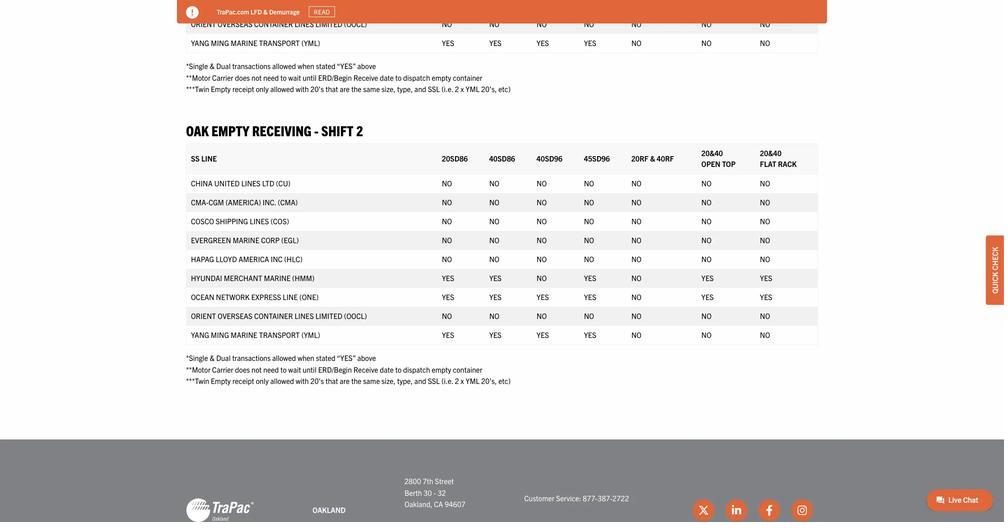 Task type: describe. For each thing, give the bounding box(es) containing it.
2 wait from the top
[[288, 365, 301, 374]]

1 (yml) from the top
[[302, 38, 320, 47]]

20rf
[[632, 154, 649, 163]]

1 ***twin from the top
[[186, 85, 209, 94]]

1 orient overseas container lines limited (oocl) from the top
[[191, 19, 367, 28]]

2 orient from the top
[[191, 312, 216, 321]]

30
[[424, 489, 432, 498]]

1 with from the top
[[296, 85, 309, 94]]

2 20's, from the top
[[481, 377, 497, 386]]

2 empty from the top
[[432, 365, 451, 374]]

2 the from the top
[[352, 377, 362, 386]]

hapag
[[191, 255, 214, 264]]

2 until from the top
[[303, 365, 317, 374]]

7th
[[423, 477, 433, 486]]

40sd86
[[489, 154, 515, 163]]

0 vertical spatial -
[[314, 121, 319, 139]]

1 express from the top
[[251, 0, 281, 10]]

merchant
[[224, 274, 262, 283]]

cma-cgm (america) inc. (cma)
[[191, 198, 298, 207]]

2 erd/begin from the top
[[318, 365, 352, 374]]

oakland,
[[405, 500, 433, 509]]

32
[[438, 489, 446, 498]]

2 vertical spatial line
[[283, 293, 298, 302]]

berth
[[405, 489, 422, 498]]

1 container from the top
[[453, 73, 483, 82]]

oak
[[186, 121, 209, 139]]

2 empty from the top
[[211, 377, 231, 386]]

2 transactions from the top
[[232, 354, 271, 363]]

1 type, from the top
[[397, 85, 413, 94]]

ca
[[434, 500, 443, 509]]

2 orient overseas container lines limited (oocl) from the top
[[191, 312, 367, 321]]

20&40 flat rack
[[760, 149, 797, 169]]

1 when from the top
[[298, 61, 314, 70]]

street
[[435, 477, 454, 486]]

40sd96
[[537, 154, 563, 163]]

2 does from the top
[[235, 365, 250, 374]]

1 etc) from the top
[[499, 85, 511, 94]]

2 receive from the top
[[354, 365, 378, 374]]

footer containing 2800 7th street
[[0, 440, 1004, 523]]

2 "yes" from the top
[[337, 354, 356, 363]]

1 yang from the top
[[191, 38, 209, 47]]

read link
[[309, 6, 335, 17]]

oakland
[[313, 506, 346, 515]]

2 vertical spatial 2
[[455, 377, 459, 386]]

1 overseas from the top
[[218, 19, 253, 28]]

0 vertical spatial line
[[283, 0, 298, 10]]

1 only from the top
[[256, 85, 269, 94]]

877-
[[583, 494, 598, 503]]

ss line
[[191, 154, 217, 163]]

20&40 for open
[[702, 149, 723, 158]]

2800 7th street berth 30 - 32 oakland, ca 94607
[[405, 477, 466, 509]]

2 with from the top
[[296, 377, 309, 386]]

(egl)
[[281, 236, 299, 245]]

cosco
[[191, 217, 214, 226]]

2 need from the top
[[263, 365, 279, 374]]

1 ocean from the top
[[191, 0, 214, 10]]

empty
[[212, 121, 249, 139]]

20sd86
[[442, 154, 468, 163]]

1 receipt from the top
[[232, 85, 254, 94]]

lfd
[[251, 7, 262, 16]]

service:
[[556, 494, 581, 503]]

(america)
[[226, 198, 261, 207]]

45sd96
[[584, 154, 610, 163]]

1 (i.e. from the top
[[442, 85, 453, 94]]

(cos)
[[271, 217, 289, 226]]

oak empty receiving                - shift 2
[[186, 121, 363, 139]]

evergreen marine corp (egl)
[[191, 236, 299, 245]]

1 x from the top
[[461, 85, 464, 94]]

2722
[[613, 494, 629, 503]]

open
[[702, 160, 721, 169]]

1 **motor from the top
[[186, 73, 211, 82]]

1 does from the top
[[235, 73, 250, 82]]

hyundai merchant marine (hmm)
[[191, 274, 315, 283]]

1 are from the top
[[340, 85, 350, 94]]

2 same from the top
[[363, 377, 380, 386]]

lines left "ltd"
[[241, 179, 261, 188]]

rack
[[778, 160, 797, 169]]

corp
[[261, 236, 280, 245]]

1 20's from the top
[[311, 85, 324, 94]]

(cu)
[[276, 179, 291, 188]]

inc
[[271, 255, 283, 264]]

2 carrier from the top
[[212, 365, 233, 374]]

united
[[214, 179, 240, 188]]

2 yang ming marine transport (yml) from the top
[[191, 331, 320, 340]]

2 dual from the top
[[216, 354, 231, 363]]

shift
[[321, 121, 353, 139]]

trapac.com lfd & demurrage
[[217, 7, 300, 16]]

2 dispatch from the top
[[403, 365, 430, 374]]

cma-
[[191, 198, 209, 207]]

1 transactions from the top
[[232, 61, 271, 70]]

china united lines ltd (cu)
[[191, 179, 291, 188]]

hapag lloyd america inc (hlc)
[[191, 255, 303, 264]]

0 vertical spatial 2
[[455, 85, 459, 94]]

hyundai
[[191, 274, 222, 283]]

lines down read link on the top left of the page
[[295, 19, 314, 28]]

lines down (hmm)
[[295, 312, 314, 321]]

1 yml from the top
[[466, 85, 480, 94]]

1 container from the top
[[254, 19, 293, 28]]

20rf & 40rf
[[632, 154, 674, 163]]

1 ssl from the top
[[428, 85, 440, 94]]

customer service: 877-387-2722
[[525, 494, 629, 503]]

2 when from the top
[[298, 354, 314, 363]]

solid image
[[186, 6, 199, 19]]

2 network from the top
[[216, 293, 250, 302]]

20&40 for flat
[[760, 149, 782, 158]]

1 receive from the top
[[354, 73, 378, 82]]

flat
[[760, 160, 777, 169]]

shipping
[[216, 217, 248, 226]]

2 ming from the top
[[211, 331, 229, 340]]

ltd
[[262, 179, 274, 188]]

2 are from the top
[[340, 377, 350, 386]]

1 "yes" from the top
[[337, 61, 356, 70]]

1 date from the top
[[380, 73, 394, 82]]

1 empty from the top
[[211, 85, 231, 94]]

1 *single from the top
[[186, 61, 208, 70]]

quick check
[[991, 247, 1000, 294]]

oakland image
[[186, 498, 254, 523]]

1 limited from the top
[[316, 19, 343, 28]]



Task type: locate. For each thing, give the bounding box(es) containing it.
0 vertical spatial (yml)
[[302, 38, 320, 47]]

1 vertical spatial *single & dual transactions allowed when stated "yes" above **motor carrier does not need to wait until erd/begin receive date to dispatch empty container ***twin empty receipt only allowed with 20's that are the same size, type, and ssl (i.e. 2 x yml 20's, etc)
[[186, 354, 511, 386]]

2 *single from the top
[[186, 354, 208, 363]]

1 vertical spatial overseas
[[218, 312, 253, 321]]

2 size, from the top
[[382, 377, 396, 386]]

1 vertical spatial until
[[303, 365, 317, 374]]

quick
[[991, 272, 1000, 294]]

0 vertical spatial erd/begin
[[318, 73, 352, 82]]

1 vertical spatial does
[[235, 365, 250, 374]]

container down demurrage
[[254, 19, 293, 28]]

ss
[[191, 154, 200, 163]]

1 vertical spatial the
[[352, 377, 362, 386]]

(hmm)
[[292, 274, 315, 283]]

1 vertical spatial (one)
[[300, 293, 319, 302]]

(oocl)
[[344, 19, 367, 28], [344, 312, 367, 321]]

to
[[281, 73, 287, 82], [395, 73, 402, 82], [281, 365, 287, 374], [395, 365, 402, 374]]

1 (oocl) from the top
[[344, 19, 367, 28]]

0 vertical spatial and
[[415, 85, 426, 94]]

2 only from the top
[[256, 377, 269, 386]]

0 vertical spatial x
[[461, 85, 464, 94]]

1 vertical spatial 2
[[356, 121, 363, 139]]

0 vertical spatial orient overseas container lines limited (oocl)
[[191, 19, 367, 28]]

with
[[296, 85, 309, 94], [296, 377, 309, 386]]

0 vertical spatial transactions
[[232, 61, 271, 70]]

wait
[[288, 73, 301, 82], [288, 365, 301, 374]]

1 that from the top
[[326, 85, 338, 94]]

2 ssl from the top
[[428, 377, 440, 386]]

0 vertical spatial with
[[296, 85, 309, 94]]

1 and from the top
[[415, 85, 426, 94]]

orient
[[191, 19, 216, 28], [191, 312, 216, 321]]

network left lfd
[[216, 0, 250, 10]]

1 vertical spatial date
[[380, 365, 394, 374]]

2 ocean network express line (one) from the top
[[191, 293, 319, 302]]

1 vertical spatial yml
[[466, 377, 480, 386]]

2 receipt from the top
[[232, 377, 254, 386]]

2 (one) from the top
[[300, 293, 319, 302]]

0 horizontal spatial 20&40
[[702, 149, 723, 158]]

check
[[991, 247, 1000, 270]]

0 vertical spatial date
[[380, 73, 394, 82]]

2 20's from the top
[[311, 377, 324, 386]]

1 same from the top
[[363, 85, 380, 94]]

1 transport from the top
[[259, 38, 300, 47]]

receive
[[354, 73, 378, 82], [354, 365, 378, 374]]

read
[[314, 8, 330, 16]]

receiving
[[252, 121, 311, 139]]

ssl
[[428, 85, 440, 94], [428, 377, 440, 386]]

lines
[[295, 19, 314, 28], [241, 179, 261, 188], [250, 217, 269, 226], [295, 312, 314, 321]]

0 vertical spatial transport
[[259, 38, 300, 47]]

and
[[415, 85, 426, 94], [415, 377, 426, 386]]

*single
[[186, 61, 208, 70], [186, 354, 208, 363]]

1 vertical spatial are
[[340, 377, 350, 386]]

1 empty from the top
[[432, 73, 451, 82]]

2 limited from the top
[[316, 312, 343, 321]]

1 horizontal spatial 20&40
[[760, 149, 782, 158]]

network
[[216, 0, 250, 10], [216, 293, 250, 302]]

1 carrier from the top
[[212, 73, 233, 82]]

1 vertical spatial ming
[[211, 331, 229, 340]]

0 vertical spatial ocean network express line (one)
[[191, 0, 319, 10]]

2 container from the top
[[453, 365, 483, 374]]

1 vertical spatial when
[[298, 354, 314, 363]]

1 above from the top
[[358, 61, 376, 70]]

(one)
[[300, 0, 319, 10], [300, 293, 319, 302]]

2 and from the top
[[415, 377, 426, 386]]

1 vertical spatial dispatch
[[403, 365, 430, 374]]

0 vertical spatial container
[[453, 73, 483, 82]]

no
[[442, 19, 452, 28], [489, 19, 500, 28], [537, 19, 547, 28], [584, 19, 594, 28], [632, 19, 642, 28], [702, 19, 712, 28], [760, 19, 770, 28], [632, 38, 642, 47], [702, 38, 712, 47], [760, 38, 770, 47], [442, 179, 452, 188], [489, 179, 500, 188], [537, 179, 547, 188], [584, 179, 594, 188], [632, 179, 642, 188], [702, 179, 712, 188], [760, 179, 770, 188], [442, 198, 452, 207], [489, 198, 500, 207], [537, 198, 547, 207], [584, 198, 594, 207], [632, 198, 642, 207], [702, 198, 712, 207], [760, 198, 770, 207], [442, 217, 452, 226], [489, 217, 500, 226], [537, 217, 547, 226], [584, 217, 594, 226], [632, 217, 642, 226], [702, 217, 712, 226], [760, 217, 770, 226], [442, 236, 452, 245], [489, 236, 500, 245], [537, 236, 547, 245], [584, 236, 594, 245], [632, 236, 642, 245], [702, 236, 712, 245], [760, 236, 770, 245], [442, 255, 452, 264], [489, 255, 500, 264], [537, 255, 547, 264], [584, 255, 594, 264], [632, 255, 642, 264], [702, 255, 712, 264], [760, 255, 770, 264], [537, 274, 547, 283], [632, 274, 642, 283], [632, 293, 642, 302], [442, 312, 452, 321], [489, 312, 500, 321], [537, 312, 547, 321], [584, 312, 594, 321], [632, 312, 642, 321], [702, 312, 712, 321], [760, 312, 770, 321], [632, 331, 642, 340], [702, 331, 712, 340], [760, 331, 770, 340]]

20's
[[311, 85, 324, 94], [311, 377, 324, 386]]

lloyd
[[216, 255, 237, 264]]

0 vertical spatial receive
[[354, 73, 378, 82]]

container down hyundai merchant marine (hmm) at the left bottom of the page
[[254, 312, 293, 321]]

20&40 up flat
[[760, 149, 782, 158]]

1 vertical spatial "yes"
[[337, 354, 356, 363]]

40rf
[[657, 154, 674, 163]]

2 express from the top
[[251, 293, 281, 302]]

1 horizontal spatial -
[[434, 489, 436, 498]]

0 vertical spatial overseas
[[218, 19, 253, 28]]

2 not from the top
[[252, 365, 262, 374]]

1 vertical spatial not
[[252, 365, 262, 374]]

when
[[298, 61, 314, 70], [298, 354, 314, 363]]

2 20&40 from the left
[[760, 149, 782, 158]]

1 vertical spatial ocean
[[191, 293, 214, 302]]

2800
[[405, 477, 421, 486]]

- inside 2800 7th street berth 30 - 32 oakland, ca 94607
[[434, 489, 436, 498]]

0 vertical spatial dual
[[216, 61, 231, 70]]

2 (i.e. from the top
[[442, 377, 453, 386]]

need
[[263, 73, 279, 82], [263, 365, 279, 374]]

0 horizontal spatial -
[[314, 121, 319, 139]]

1 (one) from the top
[[300, 0, 319, 10]]

0 vertical spatial 20's,
[[481, 85, 497, 94]]

&
[[263, 7, 268, 16], [210, 61, 215, 70], [650, 154, 655, 163], [210, 354, 215, 363]]

1 vertical spatial ocean network express line (one)
[[191, 293, 319, 302]]

1 vertical spatial x
[[461, 377, 464, 386]]

1 vertical spatial stated
[[316, 354, 336, 363]]

- right 30
[[434, 489, 436, 498]]

footer
[[0, 440, 1004, 523]]

overseas down the "trapac.com"
[[218, 19, 253, 28]]

2 container from the top
[[254, 312, 293, 321]]

0 vertical spatial ssl
[[428, 85, 440, 94]]

20's,
[[481, 85, 497, 94], [481, 377, 497, 386]]

0 vertical spatial express
[[251, 0, 281, 10]]

2 ***twin from the top
[[186, 377, 209, 386]]

0 vertical spatial same
[[363, 85, 380, 94]]

america
[[239, 255, 269, 264]]

94607
[[445, 500, 466, 509]]

cgm
[[209, 198, 224, 207]]

0 vertical spatial (one)
[[300, 0, 319, 10]]

0 vertical spatial only
[[256, 85, 269, 94]]

2 (oocl) from the top
[[344, 312, 367, 321]]

20&40 inside 20&40 flat rack
[[760, 149, 782, 158]]

0 vertical spatial limited
[[316, 19, 343, 28]]

"yes"
[[337, 61, 356, 70], [337, 354, 356, 363]]

1 stated from the top
[[316, 61, 336, 70]]

empty
[[432, 73, 451, 82], [432, 365, 451, 374]]

1 *single & dual transactions allowed when stated "yes" above **motor carrier does not need to wait until erd/begin receive date to dispatch empty container ***twin empty receipt only allowed with 20's that are the same size, type, and ssl (i.e. 2 x yml 20's, etc) from the top
[[186, 61, 511, 94]]

0 vertical spatial **motor
[[186, 73, 211, 82]]

date
[[380, 73, 394, 82], [380, 365, 394, 374]]

size,
[[382, 85, 396, 94], [382, 377, 396, 386]]

1 dispatch from the top
[[403, 73, 430, 82]]

20&40 open top
[[702, 149, 736, 169]]

0 vertical spatial empty
[[211, 85, 231, 94]]

2 overseas from the top
[[218, 312, 253, 321]]

1 vertical spatial receipt
[[232, 377, 254, 386]]

1 vertical spatial type,
[[397, 377, 413, 386]]

(hlc)
[[284, 255, 303, 264]]

line
[[283, 0, 298, 10], [201, 154, 217, 163], [283, 293, 298, 302]]

type,
[[397, 85, 413, 94], [397, 377, 413, 386]]

1 erd/begin from the top
[[318, 73, 352, 82]]

yml
[[466, 85, 480, 94], [466, 377, 480, 386]]

*single & dual transactions allowed when stated "yes" above **motor carrier does not need to wait until erd/begin receive date to dispatch empty container ***twin empty receipt only allowed with 20's that are the same size, type, and ssl (i.e. 2 x yml 20's, etc)
[[186, 61, 511, 94], [186, 354, 511, 386]]

1 vertical spatial limited
[[316, 312, 343, 321]]

does
[[235, 73, 250, 82], [235, 365, 250, 374]]

0 vertical spatial are
[[340, 85, 350, 94]]

carrier
[[212, 73, 233, 82], [212, 365, 233, 374]]

orient overseas container lines limited (oocl) down demurrage
[[191, 19, 367, 28]]

1 vertical spatial 20's,
[[481, 377, 497, 386]]

1 vertical spatial container
[[453, 365, 483, 374]]

network down merchant
[[216, 293, 250, 302]]

1 vertical spatial container
[[254, 312, 293, 321]]

1 vertical spatial erd/begin
[[318, 365, 352, 374]]

express right the "trapac.com"
[[251, 0, 281, 10]]

0 vertical spatial (oocl)
[[344, 19, 367, 28]]

line down (hmm)
[[283, 293, 298, 302]]

1 vertical spatial wait
[[288, 365, 301, 374]]

2 ocean from the top
[[191, 293, 214, 302]]

2 **motor from the top
[[186, 365, 211, 374]]

quick check link
[[986, 236, 1004, 305]]

**motor
[[186, 73, 211, 82], [186, 365, 211, 374]]

0 vertical spatial until
[[303, 73, 317, 82]]

line right ss
[[201, 154, 217, 163]]

1 vertical spatial size,
[[382, 377, 396, 386]]

2 type, from the top
[[397, 377, 413, 386]]

ocean down hyundai
[[191, 293, 214, 302]]

express down hyundai merchant marine (hmm) at the left bottom of the page
[[251, 293, 281, 302]]

1 ming from the top
[[211, 38, 229, 47]]

1 need from the top
[[263, 73, 279, 82]]

0 vertical spatial dispatch
[[403, 73, 430, 82]]

1 vertical spatial -
[[434, 489, 436, 498]]

1 vertical spatial need
[[263, 365, 279, 374]]

1 vertical spatial with
[[296, 377, 309, 386]]

1 vertical spatial (yml)
[[302, 331, 320, 340]]

orient overseas container lines limited (oocl) down (hmm)
[[191, 312, 367, 321]]

0 vertical spatial stated
[[316, 61, 336, 70]]

2 x from the top
[[461, 377, 464, 386]]

2 above from the top
[[358, 354, 376, 363]]

demurrage
[[269, 7, 300, 16]]

1 size, from the top
[[382, 85, 396, 94]]

0 vertical spatial does
[[235, 73, 250, 82]]

1 vertical spatial network
[[216, 293, 250, 302]]

0 vertical spatial the
[[352, 85, 362, 94]]

0 vertical spatial network
[[216, 0, 250, 10]]

20&40 inside 20&40 open top
[[702, 149, 723, 158]]

2 (yml) from the top
[[302, 331, 320, 340]]

stated
[[316, 61, 336, 70], [316, 354, 336, 363]]

allowed
[[272, 61, 296, 70], [270, 85, 294, 94], [272, 354, 296, 363], [270, 377, 294, 386]]

2 yml from the top
[[466, 377, 480, 386]]

1 vertical spatial (oocl)
[[344, 312, 367, 321]]

0 vertical spatial orient
[[191, 19, 216, 28]]

ocean left the "trapac.com"
[[191, 0, 214, 10]]

1 dual from the top
[[216, 61, 231, 70]]

0 vertical spatial receipt
[[232, 85, 254, 94]]

0 vertical spatial yml
[[466, 85, 480, 94]]

limited
[[316, 19, 343, 28], [316, 312, 343, 321]]

1 not from the top
[[252, 73, 262, 82]]

2 yang from the top
[[191, 331, 209, 340]]

1 vertical spatial line
[[201, 154, 217, 163]]

1 vertical spatial receive
[[354, 365, 378, 374]]

orient down solid image
[[191, 19, 216, 28]]

1 vertical spatial dual
[[216, 354, 231, 363]]

2 stated from the top
[[316, 354, 336, 363]]

1 vertical spatial *single
[[186, 354, 208, 363]]

1 vertical spatial (i.e.
[[442, 377, 453, 386]]

-
[[314, 121, 319, 139], [434, 489, 436, 498]]

0 vertical spatial (i.e.
[[442, 85, 453, 94]]

1 20&40 from the left
[[702, 149, 723, 158]]

387-
[[598, 494, 613, 503]]

0 vertical spatial yang ming marine transport (yml)
[[191, 38, 320, 47]]

evergreen
[[191, 236, 231, 245]]

trapac.com
[[217, 7, 249, 16]]

ocean network express line (one)
[[191, 0, 319, 10], [191, 293, 319, 302]]

line left read at the left top
[[283, 0, 298, 10]]

0 vertical spatial wait
[[288, 73, 301, 82]]

2 date from the top
[[380, 365, 394, 374]]

1 vertical spatial and
[[415, 377, 426, 386]]

1 vertical spatial that
[[326, 377, 338, 386]]

yang
[[191, 38, 209, 47], [191, 331, 209, 340]]

same
[[363, 85, 380, 94], [363, 377, 380, 386]]

overseas down merchant
[[218, 312, 253, 321]]

1 vertical spatial transport
[[259, 331, 300, 340]]

20&40 up open
[[702, 149, 723, 158]]

marine
[[231, 38, 257, 47], [233, 236, 259, 245], [264, 274, 291, 283], [231, 331, 257, 340]]

1 wait from the top
[[288, 73, 301, 82]]

(cma)
[[278, 198, 298, 207]]

orient down hyundai
[[191, 312, 216, 321]]

container
[[453, 73, 483, 82], [453, 365, 483, 374]]

inc.
[[263, 198, 276, 207]]

top
[[722, 160, 736, 169]]

1 the from the top
[[352, 85, 362, 94]]

until
[[303, 73, 317, 82], [303, 365, 317, 374]]

that
[[326, 85, 338, 94], [326, 377, 338, 386]]

0 vertical spatial "yes"
[[337, 61, 356, 70]]

1 vertical spatial express
[[251, 293, 281, 302]]

- left shift
[[314, 121, 319, 139]]

customer
[[525, 494, 555, 503]]

1 20's, from the top
[[481, 85, 497, 94]]

0 vertical spatial etc)
[[499, 85, 511, 94]]

1 network from the top
[[216, 0, 250, 10]]

1 vertical spatial etc)
[[499, 377, 511, 386]]

1 ocean network express line (one) from the top
[[191, 0, 319, 10]]

above
[[358, 61, 376, 70], [358, 354, 376, 363]]

china
[[191, 179, 213, 188]]

1 vertical spatial yang
[[191, 331, 209, 340]]

cosco shipping lines (cos)
[[191, 217, 289, 226]]

1 yang ming marine transport (yml) from the top
[[191, 38, 320, 47]]

0 vertical spatial container
[[254, 19, 293, 28]]

lines left (cos)
[[250, 217, 269, 226]]

express
[[251, 0, 281, 10], [251, 293, 281, 302]]

0 vertical spatial ***twin
[[186, 85, 209, 94]]

1 vertical spatial **motor
[[186, 365, 211, 374]]

1 vertical spatial same
[[363, 377, 380, 386]]

1 vertical spatial ***twin
[[186, 377, 209, 386]]

(i.e.
[[442, 85, 453, 94], [442, 377, 453, 386]]

1 orient from the top
[[191, 19, 216, 28]]

0 vertical spatial type,
[[397, 85, 413, 94]]

1 until from the top
[[303, 73, 317, 82]]

0 vertical spatial carrier
[[212, 73, 233, 82]]

2 transport from the top
[[259, 331, 300, 340]]

overseas
[[218, 19, 253, 28], [218, 312, 253, 321]]

yes
[[442, 38, 454, 47], [489, 38, 502, 47], [537, 38, 549, 47], [584, 38, 597, 47], [442, 274, 454, 283], [489, 274, 502, 283], [584, 274, 597, 283], [702, 274, 714, 283], [760, 274, 773, 283], [442, 293, 454, 302], [489, 293, 502, 302], [537, 293, 549, 302], [584, 293, 597, 302], [702, 293, 714, 302], [760, 293, 773, 302], [442, 331, 454, 340], [489, 331, 502, 340], [537, 331, 549, 340], [584, 331, 597, 340]]

1 vertical spatial ssl
[[428, 377, 440, 386]]

0 vertical spatial ming
[[211, 38, 229, 47]]

are
[[340, 85, 350, 94], [340, 377, 350, 386]]

empty
[[211, 85, 231, 94], [211, 377, 231, 386]]



Task type: vqa. For each thing, say whether or not it's contained in the screenshot.


